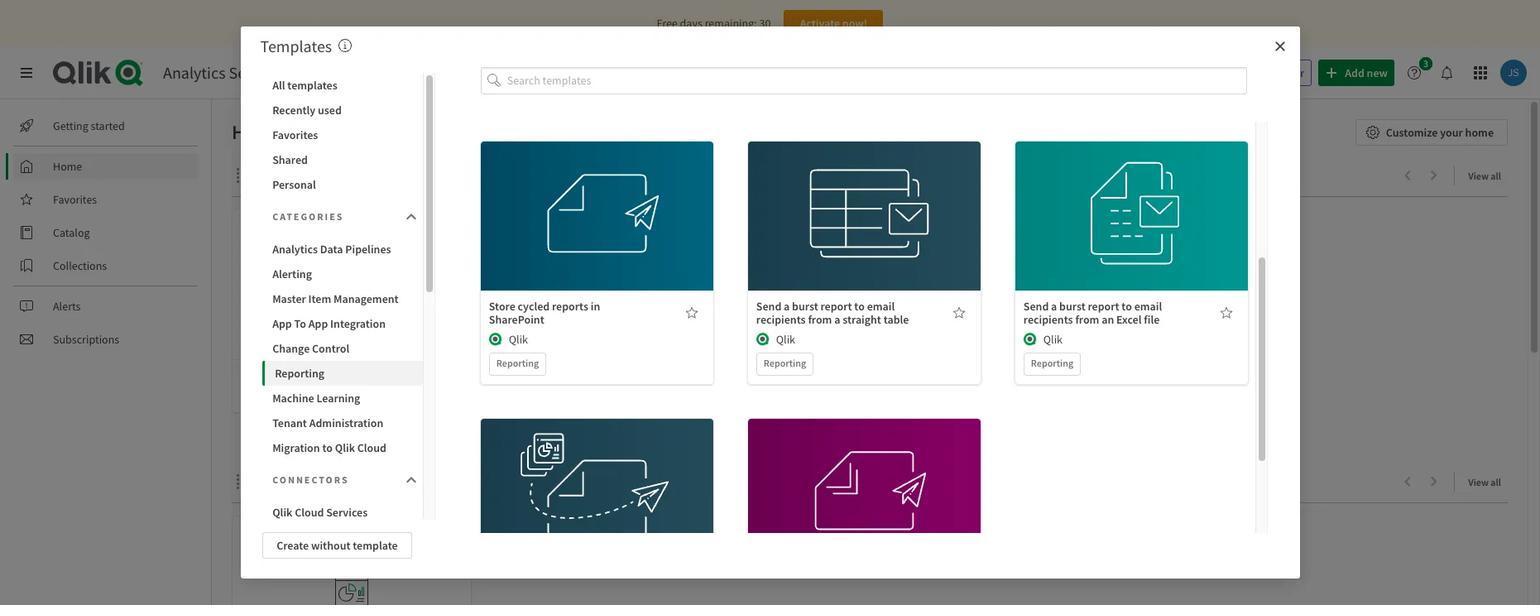 Task type: describe. For each thing, give the bounding box(es) containing it.
templates are pre-built automations that help you automate common business workflows. get started by selecting one of the pre-built templates or choose the blank canvas to build an automation from scratch. image
[[339, 39, 352, 52]]

report for a
[[821, 299, 852, 313]]

use template for send a burst report to email recipients from an excel file
[[1099, 190, 1165, 205]]

a for send a burst report to email recipients from an excel file
[[1051, 299, 1057, 313]]

view all link for recently used
[[1469, 471, 1508, 492]]

shared
[[272, 152, 308, 167]]

updated 10 minutes ago
[[261, 388, 362, 400]]

send a burst report to email recipients from a straight table
[[757, 299, 909, 327]]

analytics for analytics to explore
[[255, 166, 320, 186]]

email for file
[[1135, 299, 1163, 313]]

analytics for analytics services
[[163, 62, 226, 83]]

favorites inside favorites button
[[272, 127, 318, 142]]

tenant
[[272, 416, 307, 430]]

migration to qlik cloud button
[[263, 435, 423, 460]]

to inside send a burst report to email recipients from a straight table
[[855, 299, 865, 313]]

sharepoint
[[489, 312, 545, 327]]

details button for store cycled reports in sharepoint
[[545, 221, 649, 247]]

ask insight advisor button
[[1183, 60, 1312, 86]]

catalog link
[[13, 219, 199, 246]]

use template for store cycled reports in sharepoint
[[564, 190, 630, 205]]

reporting inside button
[[275, 366, 325, 381]]

qlik image for send a burst report to email recipients from a straight table
[[757, 332, 770, 346]]

analytics to explore link
[[255, 166, 401, 186]]

shared button
[[263, 147, 423, 172]]

tenant administration
[[272, 416, 384, 430]]

used inside home main content
[[320, 472, 354, 493]]

details for store cycled reports in sharepoint
[[580, 227, 614, 241]]

table
[[884, 312, 909, 327]]

started
[[91, 118, 125, 133]]

navigation pane element
[[0, 106, 211, 359]]

all
[[272, 78, 285, 93]]

recently used inside button
[[272, 103, 342, 118]]

free
[[657, 16, 678, 31]]

activate now!
[[800, 16, 868, 31]]

machine learning button
[[263, 386, 423, 411]]

cloud inside qlik cloud services button
[[295, 505, 324, 520]]

change control button
[[263, 336, 423, 361]]

add to favorites image for store cycled reports in sharepoint
[[685, 306, 699, 319]]

to
[[294, 316, 306, 331]]

advisor
[[1267, 65, 1305, 80]]

getting started
[[53, 118, 125, 133]]

ask insight advisor
[[1211, 65, 1305, 80]]

Search templates text field
[[507, 67, 1247, 94]]

control
[[312, 341, 350, 356]]

reporting for store cycled reports in sharepoint
[[497, 356, 539, 369]]

reporting for send a burst report to email recipients from an excel file
[[1031, 356, 1074, 369]]

analytics data pipelines
[[272, 242, 391, 257]]

personal button
[[263, 172, 423, 197]]

details button for send a burst report to email recipients from an excel file
[[1080, 221, 1184, 247]]

your
[[1441, 125, 1463, 140]]

master
[[272, 291, 306, 306]]

analytics services
[[163, 62, 286, 83]]

subscriptions
[[53, 332, 119, 347]]

home inside main content
[[232, 119, 283, 145]]

from for an
[[1076, 312, 1100, 327]]

file
[[1144, 312, 1160, 327]]

ago
[[346, 388, 362, 400]]

store cycled reports in sharepoint
[[489, 299, 600, 327]]

subscriptions link
[[13, 326, 199, 353]]

a for send a burst report to email recipients from a straight table
[[784, 299, 790, 313]]

catalog
[[53, 225, 90, 240]]

to inside home main content
[[323, 166, 338, 186]]

use for send a burst report to email recipients from an excel file
[[1099, 190, 1117, 205]]

recently used link
[[255, 472, 361, 493]]

0 horizontal spatial services
[[229, 62, 286, 83]]

insight
[[1231, 65, 1265, 80]]

master item management
[[272, 291, 399, 306]]

customize your home
[[1387, 125, 1494, 140]]

integration
[[330, 316, 386, 331]]

qlik for send a burst report to email recipients from an excel file
[[1044, 332, 1063, 347]]

alerting
[[272, 267, 312, 281]]

reporting for send a burst report to email recipients from a straight table
[[764, 356, 806, 369]]

details button for send a burst report to email recipients from a straight table
[[813, 221, 916, 247]]

pipelines
[[345, 242, 391, 257]]

home main content
[[205, 99, 1541, 605]]

ask
[[1211, 65, 1228, 80]]

send a burst report to email recipients from an excel file
[[1024, 299, 1163, 327]]

migration
[[272, 440, 320, 455]]

details for send a burst report to email recipients from a straight table
[[847, 227, 882, 241]]

migration to qlik cloud
[[272, 440, 387, 455]]

all for recently used
[[1491, 476, 1502, 488]]

template inside button
[[353, 538, 398, 553]]

favorites button
[[263, 123, 423, 147]]

in
[[591, 299, 600, 313]]

add to favorites image
[[953, 306, 966, 319]]

jacob simon element
[[243, 387, 257, 402]]

change control
[[272, 341, 350, 356]]

view all for recently used
[[1469, 476, 1502, 488]]

searchbar element
[[884, 59, 1173, 86]]

send for send a burst report to email recipients from a straight table
[[757, 299, 782, 313]]

excel
[[1117, 312, 1142, 327]]

analytics data pipelines button
[[263, 237, 423, 262]]

add to favorites image for send a burst report to email recipients from an excel file
[[1220, 306, 1233, 319]]

updated
[[261, 388, 297, 400]]

personal
[[272, 177, 316, 192]]

personal element
[[339, 346, 365, 373]]

activate now! link
[[784, 10, 884, 36]]

activate
[[800, 16, 840, 31]]

all for analytics to explore
[[1491, 170, 1502, 182]]

days
[[680, 16, 703, 31]]

master item management button
[[263, 286, 423, 311]]

remaining:
[[705, 16, 757, 31]]

machine learning
[[272, 391, 360, 406]]

connectors
[[272, 474, 349, 486]]

all templates
[[272, 78, 338, 93]]

customize your home button
[[1356, 119, 1508, 146]]

change
[[272, 341, 310, 356]]

first app
[[243, 370, 286, 385]]

item
[[308, 291, 331, 306]]

use template button for send a burst report to email recipients from an excel file
[[1080, 184, 1184, 211]]

analytics to explore
[[255, 166, 395, 186]]

to inside send a burst report to email recipients from an excel file
[[1122, 299, 1132, 313]]

to inside button
[[322, 440, 333, 455]]

close image
[[1274, 40, 1287, 53]]

use template button for store cycled reports in sharepoint
[[545, 184, 649, 211]]

home inside navigation pane element
[[53, 159, 82, 174]]

categories
[[272, 210, 344, 223]]

store
[[489, 299, 516, 313]]

an
[[1102, 312, 1115, 327]]



Task type: locate. For each thing, give the bounding box(es) containing it.
home down getting
[[53, 159, 82, 174]]

1 vertical spatial view all
[[1469, 476, 1502, 488]]

recently used up qlik cloud services
[[255, 472, 354, 493]]

details for send a burst report to email recipients from an excel file
[[1115, 227, 1149, 241]]

1 view all from the top
[[1469, 170, 1502, 182]]

use template for send a burst report to email recipients from a straight table
[[832, 190, 897, 205]]

from for a
[[808, 312, 832, 327]]

0 horizontal spatial cloud
[[295, 505, 324, 520]]

machine
[[272, 391, 314, 406]]

0 horizontal spatial send
[[757, 299, 782, 313]]

alerts link
[[13, 293, 199, 320]]

alerts
[[53, 299, 81, 314]]

burst
[[792, 299, 819, 313], [1060, 299, 1086, 313]]

0 horizontal spatial add to favorites image
[[685, 306, 699, 319]]

getting
[[53, 118, 88, 133]]

cloud down recently used link
[[295, 505, 324, 520]]

report inside send a burst report to email recipients from an excel file
[[1088, 299, 1120, 313]]

use template
[[564, 190, 630, 205], [832, 190, 897, 205], [1099, 190, 1165, 205], [564, 467, 630, 482], [832, 467, 897, 482]]

1 vertical spatial cloud
[[295, 505, 324, 520]]

recently used down all templates
[[272, 103, 342, 118]]

0 vertical spatial move collection image
[[232, 167, 248, 183]]

2 report from the left
[[1088, 299, 1120, 313]]

data
[[320, 242, 343, 257]]

qlik image
[[1024, 332, 1037, 346]]

1 horizontal spatial burst
[[1060, 299, 1086, 313]]

move collection image
[[232, 167, 248, 183], [232, 473, 248, 490]]

email right an
[[1135, 299, 1163, 313]]

recently used inside home main content
[[255, 472, 354, 493]]

2 from from the left
[[1076, 312, 1100, 327]]

without
[[311, 538, 351, 553]]

email left add to favorites image
[[867, 299, 895, 313]]

send inside send a burst report to email recipients from an excel file
[[1024, 299, 1049, 313]]

2 app from the left
[[309, 316, 328, 331]]

0 vertical spatial view
[[1469, 170, 1489, 182]]

learning
[[317, 391, 360, 406]]

details button
[[545, 221, 649, 247], [813, 221, 916, 247], [1080, 221, 1184, 247], [545, 498, 649, 525], [813, 498, 916, 525]]

0 vertical spatial services
[[229, 62, 286, 83]]

qlik
[[509, 332, 528, 347], [776, 332, 796, 347], [1044, 332, 1063, 347], [335, 440, 355, 455], [272, 505, 293, 520]]

1 add to favorites image from the left
[[685, 306, 699, 319]]

collections
[[53, 258, 107, 273]]

0 vertical spatial cloud
[[357, 440, 387, 455]]

0 horizontal spatial qlik image
[[489, 332, 502, 346]]

customize
[[1387, 125, 1438, 140]]

jacob simon image
[[243, 387, 257, 402]]

close sidebar menu image
[[20, 66, 33, 79]]

app to app integration button
[[263, 311, 423, 336]]

2 recipients from the left
[[1024, 312, 1073, 327]]

templates
[[288, 78, 338, 93]]

report inside send a burst report to email recipients from a straight table
[[821, 299, 852, 313]]

2 add to favorites image from the left
[[1220, 306, 1233, 319]]

categories button
[[263, 200, 423, 233]]

cycled
[[518, 299, 550, 313]]

now!
[[843, 16, 868, 31]]

report left table
[[821, 299, 852, 313]]

home
[[1466, 125, 1494, 140]]

1 horizontal spatial from
[[1076, 312, 1100, 327]]

app
[[267, 370, 286, 385]]

0 vertical spatial recently
[[272, 103, 316, 118]]

view all link
[[1469, 165, 1508, 185], [1469, 471, 1508, 492]]

30
[[760, 16, 771, 31]]

qlik image down sharepoint
[[489, 332, 502, 346]]

1 horizontal spatial app
[[309, 316, 328, 331]]

qlik cloud services
[[272, 505, 368, 520]]

administration
[[309, 416, 384, 430]]

connectors button
[[263, 464, 423, 497]]

recipients up qlik image
[[1024, 312, 1073, 327]]

send inside send a burst report to email recipients from a straight table
[[757, 299, 782, 313]]

view all link for analytics to explore
[[1469, 165, 1508, 185]]

cloud inside migration to qlik cloud button
[[357, 440, 387, 455]]

0 horizontal spatial home
[[53, 159, 82, 174]]

to right an
[[1122, 299, 1132, 313]]

email inside send a burst report to email recipients from an excel file
[[1135, 299, 1163, 313]]

1 horizontal spatial cloud
[[357, 440, 387, 455]]

reporting down qlik image
[[1031, 356, 1074, 369]]

recipients for send a burst report to email recipients from an excel file
[[1024, 312, 1073, 327]]

10
[[299, 388, 309, 400]]

recently inside home main content
[[255, 472, 317, 493]]

qlik right qlik image
[[1044, 332, 1063, 347]]

0 vertical spatial used
[[318, 103, 342, 118]]

to left table
[[855, 299, 865, 313]]

1 vertical spatial recently used
[[255, 472, 354, 493]]

report for an
[[1088, 299, 1120, 313]]

report left file
[[1088, 299, 1120, 313]]

recipients left straight
[[757, 312, 806, 327]]

cloud down administration
[[357, 440, 387, 455]]

0 vertical spatial home
[[232, 119, 283, 145]]

1 horizontal spatial report
[[1088, 299, 1120, 313]]

1 vertical spatial recently
[[255, 472, 317, 493]]

1 horizontal spatial home
[[232, 119, 283, 145]]

management
[[334, 291, 399, 306]]

app to app integration
[[272, 316, 386, 331]]

1 horizontal spatial recipients
[[1024, 312, 1073, 327]]

from left an
[[1076, 312, 1100, 327]]

0 vertical spatial view all link
[[1469, 165, 1508, 185]]

a
[[784, 299, 790, 313], [1051, 299, 1057, 313], [835, 312, 841, 327]]

favorites up catalog
[[53, 192, 97, 207]]

move collection image left recently used link
[[232, 473, 248, 490]]

email inside send a burst report to email recipients from a straight table
[[867, 299, 895, 313]]

home up shared
[[232, 119, 283, 145]]

0 horizontal spatial a
[[784, 299, 790, 313]]

qlik image for store cycled reports in sharepoint
[[489, 332, 502, 346]]

1 vertical spatial move collection image
[[232, 473, 248, 490]]

analytics services element
[[163, 62, 286, 83]]

Search text field
[[910, 59, 1173, 86]]

first
[[243, 370, 265, 385]]

from inside send a burst report to email recipients from an excel file
[[1076, 312, 1100, 327]]

0 vertical spatial all
[[1491, 170, 1502, 182]]

1 email from the left
[[867, 299, 895, 313]]

to down tenant administration at the left
[[322, 440, 333, 455]]

1 vertical spatial view all link
[[1469, 471, 1508, 492]]

burst for an
[[1060, 299, 1086, 313]]

0 horizontal spatial from
[[808, 312, 832, 327]]

recently down migration
[[255, 472, 317, 493]]

services down "templates"
[[229, 62, 286, 83]]

use for store cycled reports in sharepoint
[[564, 190, 583, 205]]

0 vertical spatial view all
[[1469, 170, 1502, 182]]

templates are pre-built automations that help you automate common business workflows. get started by selecting one of the pre-built templates or choose the blank canvas to build an automation from scratch. tooltip
[[339, 36, 352, 56]]

recipients for send a burst report to email recipients from a straight table
[[757, 312, 806, 327]]

view all for analytics to explore
[[1469, 170, 1502, 182]]

burst inside send a burst report to email recipients from a straight table
[[792, 299, 819, 313]]

1 vertical spatial view
[[1469, 476, 1489, 488]]

move collection image for recently
[[232, 473, 248, 490]]

favorites inside favorites link
[[53, 192, 97, 207]]

free days remaining: 30
[[657, 16, 771, 31]]

qlik cloud services button
[[263, 500, 423, 525]]

reports
[[552, 299, 589, 313]]

2 vertical spatial analytics
[[272, 242, 318, 257]]

0 horizontal spatial recipients
[[757, 312, 806, 327]]

explore
[[341, 166, 395, 186]]

0 vertical spatial favorites
[[272, 127, 318, 142]]

1 report from the left
[[821, 299, 852, 313]]

2 horizontal spatial a
[[1051, 299, 1057, 313]]

qlik for store cycled reports in sharepoint
[[509, 332, 528, 347]]

1 from from the left
[[808, 312, 832, 327]]

all templates button
[[263, 73, 423, 98]]

reporting down send a burst report to email recipients from a straight table
[[764, 356, 806, 369]]

0 horizontal spatial burst
[[792, 299, 819, 313]]

1 vertical spatial favorites
[[53, 192, 97, 207]]

0 horizontal spatial email
[[867, 299, 895, 313]]

1 vertical spatial services
[[326, 505, 368, 520]]

view for recently used
[[1469, 476, 1489, 488]]

0 vertical spatial recently used
[[272, 103, 342, 118]]

qlik down sharepoint
[[509, 332, 528, 347]]

2 qlik image from the left
[[757, 332, 770, 346]]

app
[[272, 316, 292, 331], [309, 316, 328, 331]]

1 vertical spatial home
[[53, 159, 82, 174]]

burst for a
[[792, 299, 819, 313]]

getting started link
[[13, 113, 199, 139]]

use template button for send a burst report to email recipients from a straight table
[[813, 184, 916, 211]]

2 view from the top
[[1469, 476, 1489, 488]]

1 send from the left
[[757, 299, 782, 313]]

used up qlik cloud services button
[[320, 472, 354, 493]]

qlik image down send a burst report to email recipients from a straight table
[[757, 332, 770, 346]]

qlik for send a burst report to email recipients from a straight table
[[776, 332, 796, 347]]

burst left straight
[[792, 299, 819, 313]]

app left to
[[272, 316, 292, 331]]

used
[[318, 103, 342, 118], [320, 472, 354, 493]]

view for analytics to explore
[[1469, 170, 1489, 182]]

used inside button
[[318, 103, 342, 118]]

use for send a burst report to email recipients from a straight table
[[832, 190, 850, 205]]

to right personal
[[323, 166, 338, 186]]

send for send a burst report to email recipients from an excel file
[[1024, 299, 1049, 313]]

a inside send a burst report to email recipients from an excel file
[[1051, 299, 1057, 313]]

1 all from the top
[[1491, 170, 1502, 182]]

1 horizontal spatial favorites
[[272, 127, 318, 142]]

1 horizontal spatial services
[[326, 505, 368, 520]]

qlik down administration
[[335, 440, 355, 455]]

1 vertical spatial analytics
[[255, 166, 320, 186]]

all
[[1491, 170, 1502, 182], [1491, 476, 1502, 488]]

2 all from the top
[[1491, 476, 1502, 488]]

1 view all link from the top
[[1469, 165, 1508, 185]]

recently down all templates
[[272, 103, 316, 118]]

recently used
[[272, 103, 342, 118], [255, 472, 354, 493]]

analytics for analytics data pipelines
[[272, 242, 318, 257]]

create without template button
[[263, 532, 412, 559]]

view
[[1469, 170, 1489, 182], [1469, 476, 1489, 488]]

analytics inside home main content
[[255, 166, 320, 186]]

details
[[580, 227, 614, 241], [847, 227, 882, 241], [1115, 227, 1149, 241], [580, 504, 614, 519], [847, 504, 882, 519]]

1 burst from the left
[[792, 299, 819, 313]]

1 horizontal spatial send
[[1024, 299, 1049, 313]]

2 move collection image from the top
[[232, 473, 248, 490]]

burst left an
[[1060, 299, 1086, 313]]

move collection image left shared
[[232, 167, 248, 183]]

recently inside button
[[272, 103, 316, 118]]

use template button
[[545, 184, 649, 211], [813, 184, 916, 211], [1080, 184, 1184, 211], [545, 462, 649, 488], [813, 462, 916, 488]]

email for table
[[867, 299, 895, 313]]

from left straight
[[808, 312, 832, 327]]

from
[[808, 312, 832, 327], [1076, 312, 1100, 327]]

0 horizontal spatial report
[[821, 299, 852, 313]]

tenant administration button
[[263, 411, 423, 435]]

straight
[[843, 312, 882, 327]]

alerting button
[[263, 262, 423, 286]]

used up favorites button
[[318, 103, 342, 118]]

recipients inside send a burst report to email recipients from a straight table
[[757, 312, 806, 327]]

create without template
[[277, 538, 398, 553]]

reporting down sharepoint
[[497, 356, 539, 369]]

reporting button
[[263, 361, 423, 386]]

reporting up 10 on the bottom left of page
[[275, 366, 325, 381]]

create
[[277, 538, 309, 553]]

1 horizontal spatial a
[[835, 312, 841, 327]]

1 horizontal spatial qlik image
[[757, 332, 770, 346]]

qlik up create
[[272, 505, 293, 520]]

2 view all link from the top
[[1469, 471, 1508, 492]]

move collection image for analytics
[[232, 167, 248, 183]]

collections link
[[13, 252, 199, 279]]

burst inside send a burst report to email recipients from an excel file
[[1060, 299, 1086, 313]]

0 horizontal spatial app
[[272, 316, 292, 331]]

0 horizontal spatial favorites
[[53, 192, 97, 207]]

2 email from the left
[[1135, 299, 1163, 313]]

qlik image
[[489, 332, 502, 346], [757, 332, 770, 346]]

1 view from the top
[[1469, 170, 1489, 182]]

1 recipients from the left
[[757, 312, 806, 327]]

favorites link
[[13, 186, 199, 213]]

1 vertical spatial all
[[1491, 476, 1502, 488]]

recipients inside send a burst report to email recipients from an excel file
[[1024, 312, 1073, 327]]

2 burst from the left
[[1060, 299, 1086, 313]]

1 app from the left
[[272, 316, 292, 331]]

1 move collection image from the top
[[232, 167, 248, 183]]

from inside send a burst report to email recipients from a straight table
[[808, 312, 832, 327]]

2 view all from the top
[[1469, 476, 1502, 488]]

favorites
[[272, 127, 318, 142], [53, 192, 97, 207]]

0 vertical spatial analytics
[[163, 62, 226, 83]]

qlik down send a burst report to email recipients from a straight table
[[776, 332, 796, 347]]

1 horizontal spatial add to favorites image
[[1220, 306, 1233, 319]]

recently used button
[[263, 98, 423, 123]]

analytics inside button
[[272, 242, 318, 257]]

minutes
[[311, 388, 344, 400]]

services inside button
[[326, 505, 368, 520]]

add to favorites image
[[685, 306, 699, 319], [1220, 306, 1233, 319]]

recipients
[[757, 312, 806, 327], [1024, 312, 1073, 327]]

services down connectors button
[[326, 505, 368, 520]]

1 qlik image from the left
[[489, 332, 502, 346]]

1 vertical spatial used
[[320, 472, 354, 493]]

favorites up shared
[[272, 127, 318, 142]]

templates
[[260, 36, 332, 56]]

1 horizontal spatial email
[[1135, 299, 1163, 313]]

app right to
[[309, 316, 328, 331]]

2 send from the left
[[1024, 299, 1049, 313]]



Task type: vqa. For each thing, say whether or not it's contained in the screenshot.
Ask Insight Advisor button
yes



